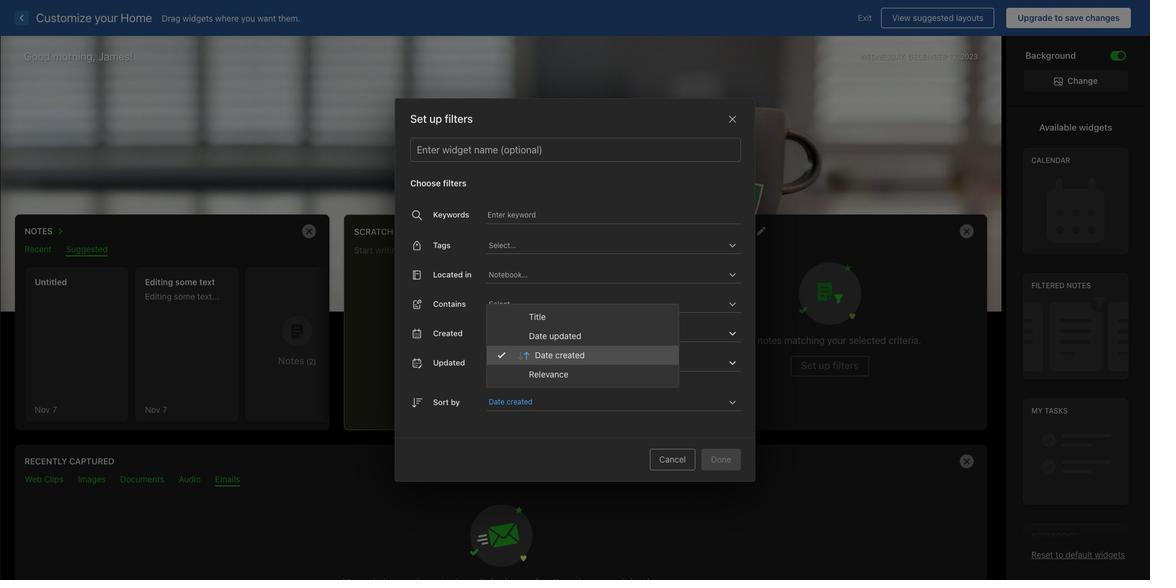 Task type: describe. For each thing, give the bounding box(es) containing it.
tags
[[433, 240, 451, 250]]

Updated Date picker field
[[487, 354, 756, 372]]

pad
[[396, 226, 413, 237]]

drag
[[162, 13, 180, 23]]

scratch pad button
[[354, 224, 413, 239]]

view suggested layouts
[[893, 13, 984, 23]]

up
[[430, 113, 442, 125]]

wednesday,
[[860, 52, 906, 61]]

0 vertical spatial date created
[[535, 350, 585, 360]]

to for upgrade
[[1055, 13, 1064, 23]]

to for reset
[[1056, 550, 1064, 560]]

exit button
[[849, 8, 882, 28]]

 input text field for tags
[[488, 237, 726, 254]]

where
[[215, 13, 239, 23]]

good morning, james!
[[24, 50, 133, 63]]

layouts
[[957, 13, 984, 23]]

by
[[451, 397, 460, 407]]

background
[[1026, 50, 1077, 61]]

exit
[[858, 13, 873, 23]]

customize
[[36, 11, 92, 25]]

relevance
[[529, 369, 569, 379]]

0 vertical spatial created
[[556, 350, 585, 360]]

them.
[[278, 13, 301, 23]]

done
[[711, 454, 732, 465]]

Located in field
[[487, 266, 741, 284]]

good
[[24, 50, 50, 63]]

cancel
[[660, 454, 686, 465]]

2 remove image from the top
[[955, 450, 979, 474]]

widgets for drag
[[183, 13, 213, 23]]

located
[[433, 270, 463, 279]]

updated
[[550, 331, 582, 341]]

customize your home
[[36, 11, 152, 25]]

change
[[1068, 76, 1099, 86]]

2023
[[961, 52, 979, 61]]

my
[[1032, 407, 1043, 416]]

Enter keyword field
[[487, 210, 741, 224]]

cancel button
[[650, 449, 696, 471]]

upgrade to save changes button
[[1007, 8, 1132, 28]]

in
[[465, 270, 472, 279]]

your
[[95, 11, 118, 25]]

created inside 'date created' button
[[507, 397, 533, 406]]

my tasks
[[1032, 407, 1068, 416]]

filtered notes
[[1032, 281, 1092, 290]]

view
[[893, 13, 911, 23]]

2 vertical spatial widgets
[[1095, 550, 1126, 560]]

widgets for available
[[1080, 122, 1113, 133]]

set
[[411, 113, 427, 125]]

updated
[[433, 358, 465, 367]]

tasks
[[1045, 407, 1068, 416]]

home
[[121, 11, 152, 25]]

changes
[[1086, 13, 1121, 23]]

scratch pad
[[354, 226, 413, 237]]

reset to default widgets
[[1032, 550, 1126, 560]]

 input text field inside sort by field
[[536, 394, 726, 411]]



Task type: locate. For each thing, give the bounding box(es) containing it.
0 vertical spatial  input text field
[[488, 237, 726, 254]]

 input text field inside "contains" field
[[488, 295, 726, 312]]

reset
[[1032, 550, 1054, 560]]

remove image
[[297, 219, 321, 243]]

want
[[258, 13, 276, 23]]

row group
[[487, 305, 679, 388]]

 input text field down updated date picker field
[[536, 394, 726, 411]]

december
[[908, 52, 947, 61]]

located in
[[433, 270, 472, 279]]

widgets right the default
[[1095, 550, 1126, 560]]

0 vertical spatial remove image
[[955, 219, 979, 243]]

wednesday, december 13, 2023
[[860, 52, 979, 61]]

1 remove image from the top
[[955, 219, 979, 243]]

date created button
[[489, 395, 535, 409]]

widgets right available
[[1080, 122, 1113, 133]]

2 vertical spatial date
[[489, 397, 505, 406]]

2 vertical spatial  input text field
[[536, 394, 726, 411]]

0 vertical spatial to
[[1055, 13, 1064, 23]]

date updated
[[529, 331, 582, 341]]

sort by
[[433, 397, 460, 407]]

upgrade
[[1018, 13, 1053, 23]]

1 vertical spatial widgets
[[1080, 122, 1113, 133]]

created
[[556, 350, 585, 360], [507, 397, 533, 406]]

Contains field
[[487, 295, 741, 313]]

default
[[1066, 550, 1093, 560]]

1 vertical spatial to
[[1056, 550, 1064, 560]]

0 vertical spatial filters
[[445, 113, 473, 125]]

date right by
[[489, 397, 505, 406]]

choose filters
[[411, 178, 467, 188]]

1 vertical spatial created
[[507, 397, 533, 406]]

upgrade to save changes
[[1018, 13, 1121, 23]]

to
[[1055, 13, 1064, 23], [1056, 550, 1064, 560]]

done button
[[702, 449, 741, 471]]

change button
[[1024, 70, 1129, 92]]

created down updated
[[556, 350, 585, 360]]

reset to default widgets button
[[1032, 550, 1126, 560]]

widgets
[[183, 13, 213, 23], [1080, 122, 1113, 133], [1095, 550, 1126, 560]]

 input text field down enter keyword field
[[488, 237, 726, 254]]

save
[[1066, 13, 1084, 23]]

Enter widget name (optional) text field
[[416, 138, 736, 161]]

created down relevance
[[507, 397, 533, 406]]

1 vertical spatial  input text field
[[488, 295, 726, 312]]

edit widget title image
[[757, 227, 766, 236]]

choose
[[411, 178, 441, 188]]

drag widgets where you want them.
[[162, 13, 301, 23]]

remove image
[[955, 219, 979, 243], [955, 450, 979, 474]]

filters
[[445, 113, 473, 125], [443, 178, 467, 188]]

 input text field
[[488, 237, 726, 254], [488, 295, 726, 312], [536, 394, 726, 411]]

filters right choose
[[443, 178, 467, 188]]

1 vertical spatial remove image
[[955, 450, 979, 474]]

 input text field inside tags field
[[488, 237, 726, 254]]

filtered
[[1032, 281, 1065, 290]]

1 vertical spatial date created
[[489, 397, 533, 406]]

created
[[433, 328, 463, 338]]

you
[[241, 13, 255, 23]]

title
[[529, 312, 546, 322]]

1 vertical spatial filters
[[443, 178, 467, 188]]

date
[[529, 331, 547, 341], [535, 350, 553, 360], [489, 397, 505, 406]]

set up filters
[[411, 113, 473, 125]]

1 horizontal spatial created
[[556, 350, 585, 360]]

1 vertical spatial date
[[535, 350, 553, 360]]

notes
[[1067, 281, 1092, 290]]

view suggested layouts button
[[882, 8, 995, 28]]

0 vertical spatial date
[[529, 331, 547, 341]]

available widgets
[[1040, 122, 1113, 133]]

Created Date picker field
[[487, 325, 756, 342]]

date down title
[[529, 331, 547, 341]]

morning,
[[53, 50, 96, 63]]

0 horizontal spatial created
[[507, 397, 533, 406]]

 input text field
[[488, 266, 726, 283]]

scratch
[[354, 226, 394, 237]]

to left save
[[1055, 13, 1064, 23]]

date created down date updated
[[535, 350, 585, 360]]

contains
[[433, 299, 466, 309]]

Tags field
[[487, 237, 741, 254]]

available
[[1040, 122, 1077, 133]]

close image
[[726, 112, 740, 127]]

0 vertical spatial widgets
[[183, 13, 213, 23]]

row group containing title
[[487, 305, 679, 388]]

keywords
[[433, 210, 470, 220]]

date inside button
[[489, 397, 505, 406]]

 input text field down  input text box
[[488, 295, 726, 312]]

0 horizontal spatial date created
[[489, 397, 533, 406]]

date up relevance
[[535, 350, 553, 360]]

date created
[[535, 350, 585, 360], [489, 397, 533, 406]]

james!
[[98, 50, 133, 63]]

to inside "button"
[[1055, 13, 1064, 23]]

13,
[[949, 52, 959, 61]]

 input text field for contains
[[488, 295, 726, 312]]

to right the reset
[[1056, 550, 1064, 560]]

calendar
[[1032, 156, 1071, 165]]

sort
[[433, 397, 449, 407]]

notebooks
[[1032, 532, 1077, 541]]

filters right up
[[445, 113, 473, 125]]

suggested
[[914, 13, 954, 23]]

1 horizontal spatial date created
[[535, 350, 585, 360]]

date created inside button
[[489, 397, 533, 406]]

Sort by field
[[487, 394, 741, 411]]

date created down relevance
[[489, 397, 533, 406]]

widgets right 'drag'
[[183, 13, 213, 23]]



Task type: vqa. For each thing, say whether or not it's contained in the screenshot.
Good morning, James!
yes



